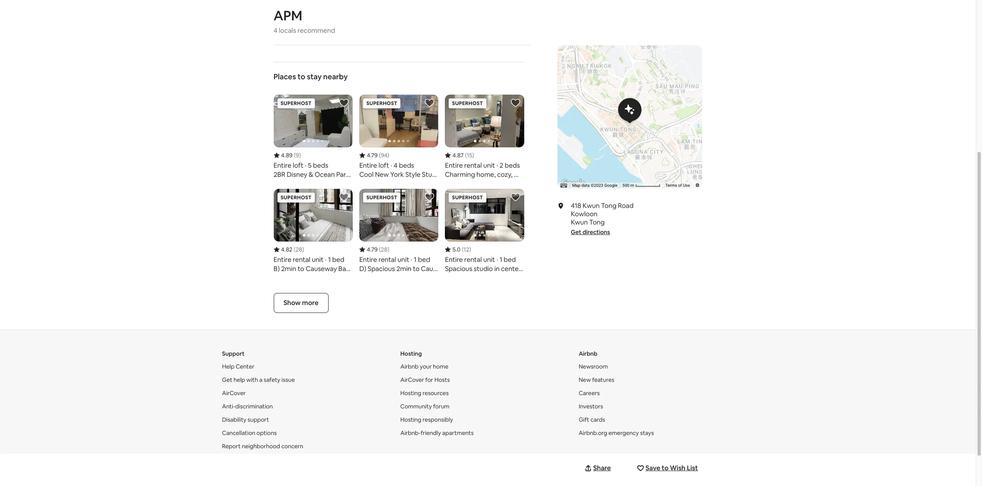 Task type: describe. For each thing, give the bounding box(es) containing it.
map region
[[469, 31, 788, 243]]

support
[[222, 350, 245, 358]]

1 vertical spatial 4
[[394, 161, 398, 170]]

4.89 ( 9 )
[[281, 152, 301, 159]]

1 for 4.82 ( 28 )
[[328, 256, 331, 264]]

with
[[246, 376, 258, 384]]

entire for 4.79 ( 94 )
[[359, 161, 377, 170]]

rental for 4.82 ( 28 )
[[293, 256, 310, 264]]

kowloon
[[571, 210, 597, 219]]

investors
[[579, 403, 603, 411]]

google
[[604, 183, 617, 188]]

entire rental unit for 4.82 ( 28 )
[[274, 256, 324, 264]]

recommend
[[298, 26, 335, 35]]

hosting for hosting responsibly
[[401, 416, 421, 424]]

help
[[234, 376, 245, 384]]

anti-
[[222, 403, 235, 411]]

4.82 ( 28 )
[[281, 246, 304, 253]]

beds for 5 beds
[[313, 161, 328, 170]]

rental for 4.79 ( 28 )
[[379, 256, 396, 264]]

©2023
[[591, 183, 603, 188]]

help center
[[222, 363, 254, 371]]

2 beds
[[500, 161, 520, 170]]

disability support link
[[222, 416, 269, 424]]

rental for 4.87 ( 15 )
[[464, 161, 482, 170]]

unit for 4.82 ( 28 )
[[312, 256, 324, 264]]

report neighborhood concern
[[222, 443, 303, 450]]

cancellation options link
[[222, 430, 277, 437]]

4.89
[[281, 152, 293, 159]]

center
[[236, 363, 254, 371]]

report
[[222, 443, 241, 450]]

airbnb for airbnb
[[579, 350, 598, 358]]

newsroom link
[[579, 363, 608, 371]]

rating 4.87 out of 5; 15 reviews image
[[445, 152, 474, 159]]

1 bed for 4.82 ( 28 )
[[328, 256, 345, 264]]

aircover link
[[222, 390, 246, 397]]

4.79 for loft
[[367, 152, 378, 159]]

apartments
[[442, 430, 474, 437]]

apm
[[274, 7, 302, 24]]

entire for 5.0 ( 12 )
[[445, 256, 463, 264]]

save to wish list
[[646, 464, 698, 473]]

airbnb.org emergency stays
[[579, 430, 654, 437]]

) for 5.0 ( 12 )
[[469, 246, 471, 253]]

( for 5.0 ( 12 )
[[462, 246, 464, 253]]

hosting for hosting
[[401, 350, 422, 358]]

more
[[302, 299, 319, 307]]

apm 4 locals recommend
[[274, 7, 335, 35]]

) for 4.82 ( 28 )
[[302, 246, 304, 253]]

4 beds
[[394, 161, 414, 170]]

use
[[683, 183, 690, 188]]

new features link
[[579, 376, 615, 384]]

bed for 4.82 ( 28 )
[[332, 256, 345, 264]]

4.79 ( 94 )
[[367, 152, 389, 159]]

entire for 4.82 ( 28 )
[[274, 256, 291, 264]]

entire loft for 4 beds
[[359, 161, 389, 170]]

share button
[[583, 460, 615, 477]]

28 for 4.82 ( 28 )
[[296, 246, 302, 253]]

aircover for aircover for hosts
[[401, 376, 424, 384]]

rating 4.89 out of 5; 9 reviews image
[[274, 152, 301, 159]]

get help with a safety issue
[[222, 376, 295, 384]]

airbnb.org emergency stays link
[[579, 430, 654, 437]]

stays
[[640, 430, 654, 437]]

to for places
[[298, 72, 305, 81]]

save
[[646, 464, 661, 473]]

a
[[259, 376, 263, 384]]

your
[[420, 363, 432, 371]]

unit for 5.0 ( 12 )
[[483, 256, 495, 264]]

community
[[401, 403, 432, 411]]

anti-discrimination
[[222, 403, 273, 411]]

map
[[572, 183, 580, 188]]

entire for 4.89 ( 9 )
[[274, 161, 291, 170]]

cards
[[591, 416, 605, 424]]

to for save
[[662, 464, 669, 473]]

airbnb.org
[[579, 430, 607, 437]]

bed for 5.0 ( 12 )
[[504, 256, 516, 264]]

4.79 ( 28 )
[[367, 246, 389, 253]]

418 kwun tong road kowloon kwun tong get directions
[[571, 202, 634, 236]]

) for 4.79 ( 94 )
[[388, 152, 389, 159]]

neighborhood
[[242, 443, 280, 450]]

0 horizontal spatial get
[[222, 376, 232, 384]]

share
[[593, 464, 611, 473]]

500
[[622, 183, 629, 188]]

show more link
[[274, 293, 329, 313]]

list
[[687, 464, 698, 473]]

gift cards link
[[579, 416, 605, 424]]

airbnb your home
[[401, 363, 449, 371]]

4.79 for rental
[[367, 246, 378, 253]]

map data ©2023 google
[[572, 183, 617, 188]]

2
[[500, 161, 503, 170]]

28 for 4.79 ( 28 )
[[381, 246, 388, 253]]

show
[[284, 299, 301, 307]]

airbnb-friendly apartments
[[401, 430, 474, 437]]

data
[[581, 183, 590, 188]]

newsroom
[[579, 363, 608, 371]]

gift
[[579, 416, 589, 424]]

418
[[571, 202, 581, 210]]

report errors in the road map or imagery to google image
[[695, 183, 700, 188]]

5
[[308, 161, 312, 170]]

support
[[248, 416, 269, 424]]

bed for 4.79 ( 28 )
[[418, 256, 430, 264]]

entire for 4.87 ( 15 )
[[445, 161, 463, 170]]

airbnb your home link
[[401, 363, 449, 371]]

add listing to a list image for 4.89 ( 9 )
[[339, 98, 349, 108]]

places
[[274, 72, 296, 81]]

94
[[381, 152, 388, 159]]

1 bed for 4.79 ( 28 )
[[414, 256, 430, 264]]

airbnb for airbnb your home
[[401, 363, 419, 371]]

hosting responsibly
[[401, 416, 453, 424]]

airbnb-friendly apartments link
[[401, 430, 474, 437]]



Task type: locate. For each thing, give the bounding box(es) containing it.
entire loft down rating 4.89 out of 5; 9 reviews image
[[274, 161, 304, 170]]

4
[[274, 26, 278, 35], [394, 161, 398, 170]]

places to stay nearby
[[274, 72, 348, 81]]

1 vertical spatial add listing to a list image
[[511, 192, 521, 202]]

hosting up airbnb-
[[401, 416, 421, 424]]

hosting up community
[[401, 390, 421, 397]]

airbnb up newsroom 'link'
[[579, 350, 598, 358]]

investors link
[[579, 403, 603, 411]]

2 horizontal spatial beds
[[505, 161, 520, 170]]

1 4.79 from the top
[[367, 152, 378, 159]]

1 1 from the left
[[328, 256, 331, 264]]

3 beds from the left
[[505, 161, 520, 170]]

2 loft from the left
[[379, 161, 389, 170]]

1 horizontal spatial 28
[[381, 246, 388, 253]]

new features
[[579, 376, 615, 384]]

entire
[[274, 161, 291, 170], [359, 161, 377, 170], [445, 161, 463, 170], [274, 256, 291, 264], [359, 256, 377, 264], [445, 256, 463, 264]]

features
[[592, 376, 615, 384]]

)
[[299, 152, 301, 159], [388, 152, 389, 159], [473, 152, 474, 159], [302, 246, 304, 253], [388, 246, 389, 253], [469, 246, 471, 253]]

aircover up anti-
[[222, 390, 246, 397]]

1 bed from the left
[[332, 256, 345, 264]]

) for 4.87 ( 15 )
[[473, 152, 474, 159]]

1 horizontal spatial bed
[[418, 256, 430, 264]]

rental down 4.79 ( 28 )
[[379, 256, 396, 264]]

aircover
[[401, 376, 424, 384], [222, 390, 246, 397]]

1 vertical spatial to
[[662, 464, 669, 473]]

rental for 5.0 ( 12 )
[[464, 256, 482, 264]]

add listing to a list image
[[339, 98, 349, 108], [511, 98, 521, 108], [339, 192, 349, 202], [425, 192, 435, 202]]

2 vertical spatial hosting
[[401, 416, 421, 424]]

aircover for hosts link
[[401, 376, 450, 384]]

beds
[[313, 161, 328, 170], [399, 161, 414, 170], [505, 161, 520, 170]]

1 horizontal spatial to
[[662, 464, 669, 473]]

2 hosting from the top
[[401, 390, 421, 397]]

15
[[467, 152, 473, 159]]

1 vertical spatial 4.79
[[367, 246, 378, 253]]

aircover for aircover link
[[222, 390, 246, 397]]

get inside 418 kwun tong road kowloon kwun tong get directions
[[571, 229, 581, 236]]

get
[[571, 229, 581, 236], [222, 376, 232, 384]]

image 1 out of 21 total images of this place image
[[473, 234, 496, 242], [473, 234, 496, 242]]

1 1 bed from the left
[[328, 256, 345, 264]]

tong left road
[[601, 202, 616, 210]]

get down kowloon
[[571, 229, 581, 236]]

entire rental unit down 12
[[445, 256, 495, 264]]

kwun right 418
[[583, 202, 600, 210]]

( for 4.87 ( 15 )
[[465, 152, 467, 159]]

3 1 from the left
[[500, 256, 502, 264]]

4.87
[[453, 152, 464, 159]]

0 horizontal spatial add listing to a list image
[[425, 98, 435, 108]]

0 horizontal spatial airbnb
[[401, 363, 419, 371]]

beds for 2 beds
[[505, 161, 520, 170]]

4.82
[[281, 246, 293, 253]]

entire down 5.0
[[445, 256, 463, 264]]

2 horizontal spatial 1
[[500, 256, 502, 264]]

0 horizontal spatial 4
[[274, 26, 278, 35]]

2 entire loft from the left
[[359, 161, 389, 170]]

get left help at the bottom left of page
[[222, 376, 232, 384]]

1 vertical spatial tong
[[589, 218, 605, 227]]

entire rental unit down 4.79 ( 28 )
[[359, 256, 409, 264]]

group
[[274, 95, 353, 181], [359, 95, 439, 181], [445, 95, 524, 181], [274, 189, 353, 275], [359, 189, 439, 275], [445, 189, 524, 275]]

directions
[[583, 229, 610, 236]]

gift cards
[[579, 416, 605, 424]]

anti-discrimination link
[[222, 403, 273, 411]]

0 vertical spatial tong
[[601, 202, 616, 210]]

to left stay
[[298, 72, 305, 81]]

) for 4.89 ( 9 )
[[299, 152, 301, 159]]

rating 4.82 out of 5; 28 reviews image
[[274, 246, 304, 253]]

1 loft from the left
[[293, 161, 304, 170]]

5 beds
[[308, 161, 328, 170]]

tong up directions
[[589, 218, 605, 227]]

( for 4.82 ( 28 )
[[294, 246, 296, 253]]

disability
[[222, 416, 246, 424]]

rental down 12
[[464, 256, 482, 264]]

kwun
[[583, 202, 600, 210], [571, 218, 588, 227]]

0 horizontal spatial loft
[[293, 161, 304, 170]]

1 for 5.0 ( 12 )
[[500, 256, 502, 264]]

unit for 4.87 ( 15 )
[[483, 161, 495, 170]]

2 1 from the left
[[414, 256, 417, 264]]

add listing to a list image for 1 bed
[[511, 192, 521, 202]]

500 m
[[622, 183, 635, 188]]

0 vertical spatial aircover
[[401, 376, 424, 384]]

1 hosting from the top
[[401, 350, 422, 358]]

entire rental unit
[[445, 161, 495, 170], [274, 256, 324, 264], [359, 256, 409, 264], [445, 256, 495, 264]]

1 vertical spatial aircover
[[222, 390, 246, 397]]

discrimination
[[235, 403, 273, 411]]

unit
[[483, 161, 495, 170], [312, 256, 324, 264], [398, 256, 409, 264], [483, 256, 495, 264]]

responsibly
[[423, 416, 453, 424]]

careers link
[[579, 390, 600, 397]]

4 inside "apm 4 locals recommend"
[[274, 26, 278, 35]]

9
[[296, 152, 299, 159]]

terms of use
[[665, 183, 690, 188]]

1 vertical spatial kwun
[[571, 218, 588, 227]]

entire rental unit for 4.87 ( 15 )
[[445, 161, 495, 170]]

hosts
[[435, 376, 450, 384]]

community forum link
[[401, 403, 450, 411]]

image 1 image
[[274, 95, 353, 147], [274, 95, 353, 147], [359, 95, 439, 147], [359, 95, 439, 147], [445, 95, 524, 147], [445, 95, 524, 147], [274, 189, 353, 242], [274, 189, 353, 242], [359, 189, 439, 242], [359, 189, 439, 242], [445, 189, 524, 242], [445, 189, 524, 242]]

loft down 9 at left
[[293, 161, 304, 170]]

safety
[[264, 376, 280, 384]]

0 horizontal spatial to
[[298, 72, 305, 81]]

0 horizontal spatial bed
[[332, 256, 345, 264]]

wish
[[670, 464, 686, 473]]

1 horizontal spatial entire loft
[[359, 161, 389, 170]]

disability support
[[222, 416, 269, 424]]

1 beds from the left
[[313, 161, 328, 170]]

1 horizontal spatial loft
[[379, 161, 389, 170]]

image 1 out of 17 total images of this place image
[[388, 234, 410, 242], [388, 234, 410, 242]]

entire down 4.82
[[274, 256, 291, 264]]

12
[[464, 246, 469, 253]]

2 bed from the left
[[418, 256, 430, 264]]

entire rental unit for 5.0 ( 12 )
[[445, 256, 495, 264]]

show more
[[284, 299, 319, 307]]

2 beds from the left
[[399, 161, 414, 170]]

image 1 out of 13 total images of this place image
[[473, 140, 496, 147], [473, 140, 496, 147]]

careers
[[579, 390, 600, 397]]

5.0 ( 12 )
[[453, 246, 471, 253]]

1 horizontal spatial beds
[[399, 161, 414, 170]]

aircover left for
[[401, 376, 424, 384]]

1 vertical spatial get
[[222, 376, 232, 384]]

add listing to a list image for 4.79 ( 28 )
[[425, 192, 435, 202]]

0 horizontal spatial aircover
[[222, 390, 246, 397]]

of
[[678, 183, 682, 188]]

0 horizontal spatial 1 bed
[[328, 256, 345, 264]]

( for 4.79 ( 28 )
[[379, 246, 381, 253]]

rating 5.0 out of 5; 12 reviews image
[[445, 246, 471, 253]]

add listing to a list image
[[425, 98, 435, 108], [511, 192, 521, 202]]

kwun up get directions link
[[571, 218, 588, 227]]

2 4.79 from the top
[[367, 246, 378, 253]]

rating 4.79 out of 5; 94 reviews image
[[359, 152, 389, 159]]

5.0
[[453, 246, 461, 253]]

0 horizontal spatial 1
[[328, 256, 331, 264]]

forum
[[433, 403, 450, 411]]

to inside button
[[662, 464, 669, 473]]

2 horizontal spatial bed
[[504, 256, 516, 264]]

1 horizontal spatial 1
[[414, 256, 417, 264]]

0 vertical spatial airbnb
[[579, 350, 598, 358]]

entire for 4.79 ( 28 )
[[359, 256, 377, 264]]

0 horizontal spatial 28
[[296, 246, 302, 253]]

loft for 5 beds
[[293, 161, 304, 170]]

help center link
[[222, 363, 254, 371]]

0 vertical spatial hosting
[[401, 350, 422, 358]]

28
[[296, 246, 302, 253], [381, 246, 388, 253]]

0 vertical spatial 4.79
[[367, 152, 378, 159]]

loft down 94
[[379, 161, 389, 170]]

entire down 4.89
[[274, 161, 291, 170]]

1 horizontal spatial 4
[[394, 161, 398, 170]]

500 m button
[[620, 183, 663, 189]]

0 vertical spatial 4
[[274, 26, 278, 35]]

0 horizontal spatial beds
[[313, 161, 328, 170]]

rating 4.79 out of 5; 28 reviews image
[[359, 246, 389, 253]]

entire rental unit for 4.79 ( 28 )
[[359, 256, 409, 264]]

1 horizontal spatial add listing to a list image
[[511, 192, 521, 202]]

1 for 4.79 ( 28 )
[[414, 256, 417, 264]]

resources
[[423, 390, 449, 397]]

rental down 15
[[464, 161, 482, 170]]

1 vertical spatial hosting
[[401, 390, 421, 397]]

3 1 bed from the left
[[500, 256, 516, 264]]

( for 4.79 ( 94 )
[[379, 152, 381, 159]]

community forum
[[401, 403, 450, 411]]

cancellation
[[222, 430, 255, 437]]

keyboard shortcuts image
[[561, 184, 567, 188]]

friendly
[[421, 430, 441, 437]]

) for 4.79 ( 28 )
[[388, 246, 389, 253]]

tong
[[601, 202, 616, 210], [589, 218, 605, 227]]

1 entire loft from the left
[[274, 161, 304, 170]]

entire down rating 4.79 out of 5; 28 reviews image
[[359, 256, 377, 264]]

google image
[[560, 178, 587, 189]]

to right save
[[662, 464, 669, 473]]

hosting responsibly link
[[401, 416, 453, 424]]

0 vertical spatial kwun
[[583, 202, 600, 210]]

1 bed
[[328, 256, 345, 264], [414, 256, 430, 264], [500, 256, 516, 264]]

road
[[618, 202, 634, 210]]

1 vertical spatial airbnb
[[401, 363, 419, 371]]

0 vertical spatial get
[[571, 229, 581, 236]]

2 horizontal spatial 1 bed
[[500, 256, 516, 264]]

entire down rating 4.79 out of 5; 94 reviews image
[[359, 161, 377, 170]]

3 bed from the left
[[504, 256, 516, 264]]

loft for 4 beds
[[379, 161, 389, 170]]

0 vertical spatial add listing to a list image
[[425, 98, 435, 108]]

locals
[[279, 26, 296, 35]]

airbnb left your
[[401, 363, 419, 371]]

for
[[425, 376, 433, 384]]

0 horizontal spatial entire loft
[[274, 161, 304, 170]]

1
[[328, 256, 331, 264], [414, 256, 417, 264], [500, 256, 502, 264]]

options
[[257, 430, 277, 437]]

rental down 4.82 ( 28 )
[[293, 256, 310, 264]]

beds for 4 beds
[[399, 161, 414, 170]]

0 vertical spatial to
[[298, 72, 305, 81]]

hosting resources
[[401, 390, 449, 397]]

1 horizontal spatial 1 bed
[[414, 256, 430, 264]]

1 horizontal spatial airbnb
[[579, 350, 598, 358]]

help
[[222, 363, 235, 371]]

home
[[433, 363, 449, 371]]

entire down 4.87
[[445, 161, 463, 170]]

image 1 out of 30 total images of this place image
[[302, 140, 325, 147], [302, 140, 325, 147]]

add listing to a list image for 4.87 ( 15 )
[[511, 98, 521, 108]]

2 28 from the left
[[381, 246, 388, 253]]

1 horizontal spatial aircover
[[401, 376, 424, 384]]

add listing to a list image for 4 beds
[[425, 98, 435, 108]]

concern
[[281, 443, 303, 450]]

emergency
[[609, 430, 639, 437]]

terms of use link
[[665, 183, 690, 188]]

nearby
[[323, 72, 348, 81]]

( for 4.89 ( 9 )
[[294, 152, 296, 159]]

2 1 bed from the left
[[414, 256, 430, 264]]

3 hosting from the top
[[401, 416, 421, 424]]

new
[[579, 376, 591, 384]]

1 bed for 5.0 ( 12 )
[[500, 256, 516, 264]]

hosting for hosting resources
[[401, 390, 421, 397]]

entire loft down rating 4.79 out of 5; 94 reviews image
[[359, 161, 389, 170]]

entire rental unit down 15
[[445, 161, 495, 170]]

save to wish list button
[[636, 460, 703, 477]]

1 horizontal spatial get
[[571, 229, 581, 236]]

entire loft for 5 beds
[[274, 161, 304, 170]]

airbnb
[[579, 350, 598, 358], [401, 363, 419, 371]]

image 1 out of 19 total images of this place image
[[302, 234, 325, 242], [302, 234, 325, 242]]

entire rental unit down 4.82 ( 28 )
[[274, 256, 324, 264]]

entire loft
[[274, 161, 304, 170], [359, 161, 389, 170]]

image 1 out of 11 total images of this place image
[[388, 140, 410, 147], [388, 140, 410, 147]]

add listing to a list image for 4.82 ( 28 )
[[339, 192, 349, 202]]

aircover for hosts
[[401, 376, 450, 384]]

hosting up airbnb your home
[[401, 350, 422, 358]]

1 28 from the left
[[296, 246, 302, 253]]

unit for 4.79 ( 28 )
[[398, 256, 409, 264]]



Task type: vqa. For each thing, say whether or not it's contained in the screenshot.
left the Guerneville,
no



